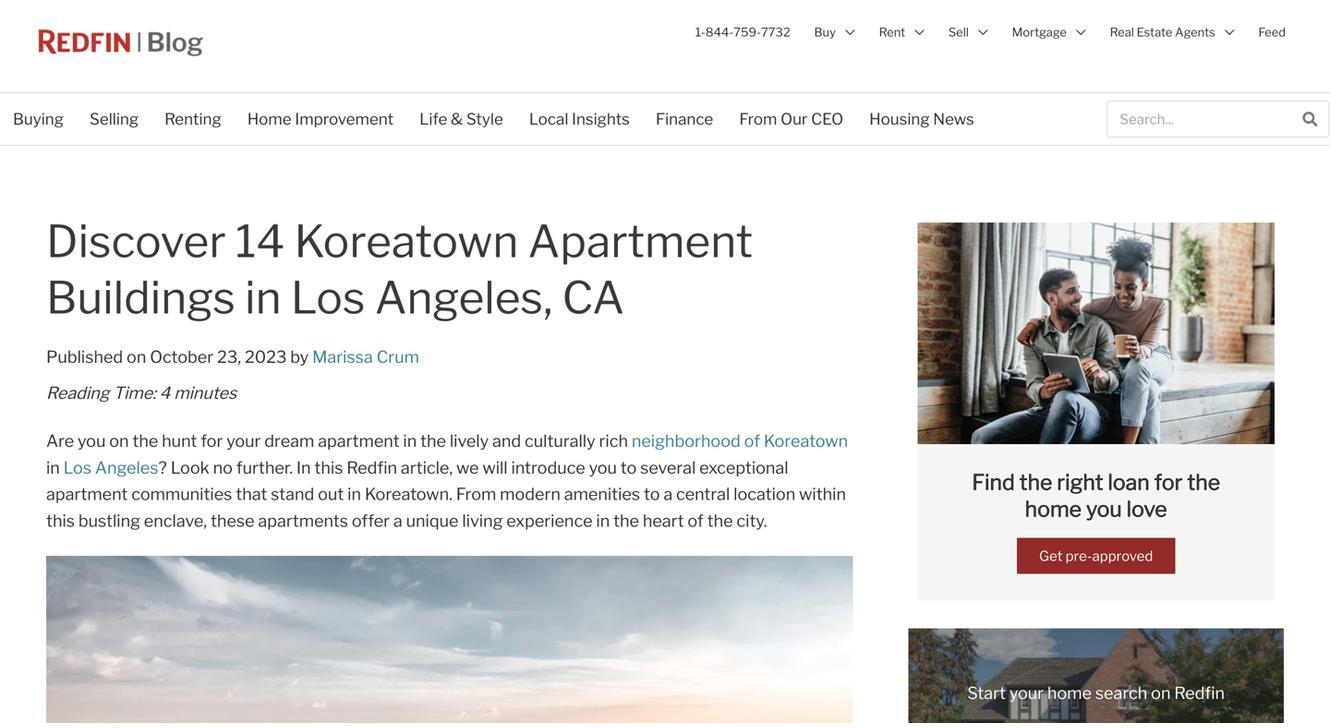 Task type: vqa. For each thing, say whether or not it's contained in the screenshot.
List name text box
no



Task type: describe. For each thing, give the bounding box(es) containing it.
angeles
[[95, 458, 158, 478]]

that
[[236, 484, 267, 505]]

minutes
[[174, 383, 237, 403]]

? look no further. in this redfin article, we will introduce you to several exceptional apartment communities that stand out in koreatown. from modern amenities to a central location within this bustling enclave, these apartments offer a unique living experience in the heart of the city.
[[46, 458, 846, 531]]

introduce
[[511, 458, 586, 478]]

1-844-759-7732 link
[[684, 8, 803, 56]]

7732
[[761, 25, 791, 39]]

in down are
[[46, 458, 60, 478]]

apartments
[[258, 511, 348, 531]]

experience
[[507, 511, 593, 531]]

location
[[734, 484, 796, 505]]

rich
[[599, 431, 628, 451]]

sell
[[949, 25, 969, 39]]

1 horizontal spatial redfin
[[1175, 683, 1225, 704]]

hunt
[[162, 431, 197, 451]]

the up the angeles
[[132, 431, 158, 451]]

search
[[1096, 683, 1148, 704]]

the right loan
[[1188, 470, 1221, 495]]

housing news
[[870, 110, 975, 128]]

buy link
[[803, 8, 867, 56]]

in inside discover 14 koreatown apartment buildings in los angeles, ca
[[245, 271, 281, 325]]

buildings
[[46, 271, 236, 325]]

you inside are you on the hunt for your dream apartment in the lively and culturally rich neighborhood of koreatown in los angeles
[[78, 431, 106, 451]]

14
[[236, 214, 285, 268]]

4
[[160, 383, 170, 403]]

759-
[[734, 25, 761, 39]]

reading time: 4 minutes
[[46, 383, 237, 403]]

ceo
[[811, 110, 844, 128]]

los angeles link
[[63, 458, 158, 478]]

apartment inside ? look no further. in this redfin article, we will introduce you to several exceptional apartment communities that stand out in koreatown. from modern amenities to a central location within this bustling enclave, these apartments offer a unique living experience in the heart of the city.
[[46, 484, 128, 505]]

ca
[[562, 271, 625, 325]]

0 vertical spatial to
[[621, 458, 637, 478]]

1-844-759-7732
[[696, 25, 791, 39]]

finance link
[[643, 98, 727, 140]]

local insights link
[[516, 98, 643, 140]]

in down amenities
[[596, 511, 610, 531]]

from inside ? look no further. in this redfin article, we will introduce you to several exceptional apartment communities that stand out in koreatown. from modern amenities to a central location within this bustling enclave, these apartments offer a unique living experience in the heart of the city.
[[456, 484, 496, 505]]

feed
[[1259, 25, 1286, 39]]

local
[[529, 110, 569, 128]]

october
[[150, 347, 214, 367]]

housing news link
[[857, 98, 988, 140]]

stand
[[271, 484, 314, 505]]

Search... search field
[[1108, 102, 1292, 137]]

city.
[[737, 511, 767, 531]]

central
[[676, 484, 730, 505]]

further.
[[236, 458, 293, 478]]

heart
[[643, 511, 684, 531]]

of inside are you on the hunt for your dream apartment in the lively and culturally rich neighborhood of koreatown in los angeles
[[744, 431, 760, 451]]

look
[[171, 458, 210, 478]]

selling link
[[77, 98, 152, 140]]

you inside ? look no further. in this redfin article, we will introduce you to several exceptional apartment communities that stand out in koreatown. from modern amenities to a central location within this bustling enclave, these apartments offer a unique living experience in the heart of the city.
[[589, 458, 617, 478]]

article,
[[401, 458, 453, 478]]

improvement
[[295, 110, 394, 128]]

1 horizontal spatial your
[[1010, 683, 1044, 704]]

your inside are you on the hunt for your dream apartment in the lively and culturally rich neighborhood of koreatown in los angeles
[[227, 431, 261, 451]]

sell link
[[937, 8, 1000, 56]]

start
[[968, 683, 1006, 704]]

rent link
[[867, 8, 937, 56]]

culturally
[[525, 431, 596, 451]]

life & style link
[[407, 98, 516, 140]]

living
[[462, 511, 503, 531]]

1 vertical spatial a
[[393, 511, 403, 531]]

are you on the hunt for your dream apartment in the lively and culturally rich neighborhood of koreatown in los angeles
[[46, 431, 848, 478]]

home improvement
[[247, 110, 394, 128]]

agents
[[1175, 25, 1216, 39]]

2023
[[245, 347, 287, 367]]

real
[[1110, 25, 1135, 39]]

communities
[[131, 484, 232, 505]]

on inside are you on the hunt for your dream apartment in the lively and culturally rich neighborhood of koreatown in los angeles
[[109, 431, 129, 451]]

no
[[213, 458, 233, 478]]

life
[[420, 110, 448, 128]]

1 horizontal spatial this
[[315, 458, 343, 478]]

we
[[456, 458, 479, 478]]

apartment inside are you on the hunt for your dream apartment in the lively and culturally rich neighborhood of koreatown in los angeles
[[318, 431, 400, 451]]

housing
[[870, 110, 930, 128]]

angeles,
[[375, 271, 553, 325]]

the down central
[[707, 511, 733, 531]]

neighborhood of koreatown link
[[632, 431, 848, 451]]

in
[[296, 458, 311, 478]]

get pre-approved
[[1039, 548, 1153, 565]]



Task type: locate. For each thing, give the bounding box(es) containing it.
1 horizontal spatial los
[[291, 271, 365, 325]]

by
[[290, 347, 309, 367]]

0 vertical spatial from
[[739, 110, 777, 128]]

to
[[621, 458, 637, 478], [644, 484, 660, 505]]

discover
[[46, 214, 226, 268]]

this right the in
[[315, 458, 343, 478]]

los up marissa
[[291, 271, 365, 325]]

1 vertical spatial on
[[1151, 683, 1171, 704]]

for up the love
[[1155, 470, 1183, 495]]

0 horizontal spatial on
[[109, 431, 129, 451]]

estate
[[1137, 25, 1173, 39]]

redfin right "search" on the right bottom of the page
[[1175, 683, 1225, 704]]

0 vertical spatial home
[[1025, 496, 1082, 522]]

0 vertical spatial a
[[664, 484, 673, 505]]

you up amenities
[[589, 458, 617, 478]]

1 horizontal spatial of
[[744, 431, 760, 451]]

from
[[739, 110, 777, 128], [456, 484, 496, 505]]

offer
[[352, 511, 390, 531]]

for inside find the right loan for the home you love
[[1155, 470, 1183, 495]]

home inside find the right loan for the home you love
[[1025, 496, 1082, 522]]

0 vertical spatial koreatown
[[294, 214, 519, 268]]

for inside are you on the hunt for your dream apartment in the lively and culturally rich neighborhood of koreatown in los angeles
[[201, 431, 223, 451]]

koreatown.
[[365, 484, 453, 505]]

unique
[[406, 511, 459, 531]]

to down 'rich' on the bottom left of page
[[621, 458, 637, 478]]

redfin | real estate tips for home buying, selling & more image
[[32, 17, 211, 67]]

redfin up koreatown.
[[347, 458, 397, 478]]

1 vertical spatial this
[[46, 511, 75, 531]]

redfin
[[347, 458, 397, 478], [1175, 683, 1225, 704]]

out
[[318, 484, 344, 505]]

1 vertical spatial to
[[644, 484, 660, 505]]

0 vertical spatial on
[[109, 431, 129, 451]]

a
[[664, 484, 673, 505], [393, 511, 403, 531]]

within
[[799, 484, 846, 505]]

1 vertical spatial you
[[589, 458, 617, 478]]

of down central
[[688, 511, 704, 531]]

lively
[[450, 431, 489, 451]]

1 horizontal spatial koreatown
[[764, 431, 848, 451]]

enclave,
[[144, 511, 207, 531]]

news
[[933, 110, 975, 128]]

home
[[1025, 496, 1082, 522], [1048, 683, 1092, 704]]

apartment up bustling on the bottom left of page
[[46, 484, 128, 505]]

the right find in the right bottom of the page
[[1020, 470, 1053, 495]]

los inside discover 14 koreatown apartment buildings in los angeles, ca
[[291, 271, 365, 325]]

0 horizontal spatial of
[[688, 511, 704, 531]]

0 horizontal spatial redfin
[[347, 458, 397, 478]]

the up article,
[[420, 431, 446, 451]]

0 horizontal spatial apartment
[[46, 484, 128, 505]]

0 vertical spatial you
[[78, 431, 106, 451]]

1 horizontal spatial from
[[739, 110, 777, 128]]

redfin inside ? look no further. in this redfin article, we will introduce you to several exceptional apartment communities that stand out in koreatown. from modern amenities to a central location within this bustling enclave, these apartments offer a unique living experience in the heart of the city.
[[347, 458, 397, 478]]

1 vertical spatial redfin
[[1175, 683, 1225, 704]]

exceptional
[[700, 458, 789, 478]]

for
[[201, 431, 223, 451], [1155, 470, 1183, 495]]

0 horizontal spatial this
[[46, 511, 75, 531]]

real estate agents
[[1110, 25, 1216, 39]]

of up exceptional at the right bottom of page
[[744, 431, 760, 451]]

several
[[640, 458, 696, 478]]

koreatown inside are you on the hunt for your dream apartment in the lively and culturally rich neighborhood of koreatown in los angeles
[[764, 431, 848, 451]]

from our ceo
[[739, 110, 844, 128]]

start your home search on redfin
[[968, 683, 1225, 704]]

0 vertical spatial for
[[201, 431, 223, 451]]

marissa
[[312, 347, 373, 367]]

the
[[132, 431, 158, 451], [420, 431, 446, 451], [1020, 470, 1053, 495], [1188, 470, 1221, 495], [614, 511, 639, 531], [707, 511, 733, 531]]

1 horizontal spatial for
[[1155, 470, 1183, 495]]

1 vertical spatial los
[[63, 458, 91, 478]]

2 vertical spatial you
[[1087, 496, 1122, 522]]

your right start
[[1010, 683, 1044, 704]]

on up the angeles
[[109, 431, 129, 451]]

1 horizontal spatial on
[[1151, 683, 1171, 704]]

1 vertical spatial of
[[688, 511, 704, 531]]

you right are
[[78, 431, 106, 451]]

apartment
[[318, 431, 400, 451], [46, 484, 128, 505]]

crum
[[377, 347, 419, 367]]

0 vertical spatial redfin
[[347, 458, 397, 478]]

in up article,
[[403, 431, 417, 451]]

844-
[[706, 25, 734, 39]]

0 vertical spatial of
[[744, 431, 760, 451]]

1 vertical spatial your
[[1010, 683, 1044, 704]]

1 vertical spatial for
[[1155, 470, 1183, 495]]

renting link
[[152, 98, 234, 140]]

these
[[211, 511, 255, 531]]

1 horizontal spatial to
[[644, 484, 660, 505]]

0 horizontal spatial a
[[393, 511, 403, 531]]

of inside ? look no further. in this redfin article, we will introduce you to several exceptional apartment communities that stand out in koreatown. from modern amenities to a central location within this bustling enclave, these apartments offer a unique living experience in the heart of the city.
[[688, 511, 704, 531]]

in down the 14
[[245, 271, 281, 325]]

apartment up out
[[318, 431, 400, 451]]

0 horizontal spatial your
[[227, 431, 261, 451]]

for up 'no'
[[201, 431, 223, 451]]

home
[[247, 110, 292, 128]]

find the right loan for the home you love
[[972, 470, 1221, 522]]

2 horizontal spatial you
[[1087, 496, 1122, 522]]

0 vertical spatial los
[[291, 271, 365, 325]]

0 horizontal spatial from
[[456, 484, 496, 505]]

are
[[46, 431, 74, 451]]

amenities
[[564, 484, 640, 505]]

0 horizontal spatial you
[[78, 431, 106, 451]]

1 vertical spatial apartment
[[46, 484, 128, 505]]

this
[[315, 458, 343, 478], [46, 511, 75, 531]]

right
[[1057, 470, 1104, 495]]

the down amenities
[[614, 511, 639, 531]]

discover 14 koreatown apartment buildings in los angeles, ca
[[46, 214, 753, 325]]

feed link
[[1247, 8, 1298, 56]]

our
[[781, 110, 808, 128]]

dream
[[265, 431, 314, 451]]

0 horizontal spatial koreatown
[[294, 214, 519, 268]]

0 vertical spatial this
[[315, 458, 343, 478]]

?
[[158, 458, 167, 478]]

will
[[483, 458, 508, 478]]

0 horizontal spatial los
[[63, 458, 91, 478]]

time:
[[113, 383, 156, 403]]

selling
[[90, 110, 139, 128]]

of
[[744, 431, 760, 451], [688, 511, 704, 531]]

get
[[1039, 548, 1063, 565]]

search image
[[1303, 112, 1318, 126]]

mortgage link
[[1000, 8, 1098, 56]]

approved
[[1093, 548, 1153, 565]]

koreatown up within
[[764, 431, 848, 451]]

in
[[245, 271, 281, 325], [403, 431, 417, 451], [46, 458, 60, 478], [348, 484, 361, 505], [596, 511, 610, 531]]

0 horizontal spatial for
[[201, 431, 223, 451]]

los
[[291, 271, 365, 325], [63, 458, 91, 478]]

life & style
[[420, 110, 503, 128]]

a right offer
[[393, 511, 403, 531]]

october 23, 2023 by marissa crum
[[150, 347, 419, 367]]

on right "search" on the right bottom of the page
[[1151, 683, 1171, 704]]

home down right
[[1025, 496, 1082, 522]]

renting
[[165, 110, 221, 128]]

1 vertical spatial koreatown
[[764, 431, 848, 451]]

bustling
[[78, 511, 140, 531]]

style
[[466, 110, 503, 128]]

real estate agents link
[[1098, 8, 1247, 56]]

to up heart
[[644, 484, 660, 505]]

koreatown inside discover 14 koreatown apartment buildings in los angeles, ca
[[294, 214, 519, 268]]

downtown los angeles skyline _ getty image
[[46, 556, 853, 723]]

you inside find the right loan for the home you love
[[1087, 496, 1122, 522]]

None search field
[[1107, 101, 1330, 138]]

0 horizontal spatial to
[[621, 458, 637, 478]]

a down several
[[664, 484, 673, 505]]

and
[[492, 431, 521, 451]]

pre-
[[1066, 548, 1093, 565]]

apartment
[[528, 214, 753, 268]]

you
[[78, 431, 106, 451], [589, 458, 617, 478], [1087, 496, 1122, 522]]

your up 'no'
[[227, 431, 261, 451]]

get pre-approved link
[[1015, 536, 1177, 576]]

buying link
[[0, 98, 77, 140]]

love
[[1127, 496, 1168, 522]]

on
[[109, 431, 129, 451], [1151, 683, 1171, 704]]

this left bustling on the bottom left of page
[[46, 511, 75, 531]]

neighborhood
[[632, 431, 741, 451]]

1 horizontal spatial you
[[589, 458, 617, 478]]

home left "search" on the right bottom of the page
[[1048, 683, 1092, 704]]

1 vertical spatial home
[[1048, 683, 1092, 704]]

rent
[[879, 25, 906, 39]]

insights
[[572, 110, 630, 128]]

1 vertical spatial from
[[456, 484, 496, 505]]

finance
[[656, 110, 714, 128]]

0 vertical spatial apartment
[[318, 431, 400, 451]]

1 horizontal spatial a
[[664, 484, 673, 505]]

from up the living
[[456, 484, 496, 505]]

koreatown up angeles, at the top left of the page
[[294, 214, 519, 268]]

from left our
[[739, 110, 777, 128]]

in right out
[[348, 484, 361, 505]]

buying
[[13, 110, 64, 128]]

mortgage
[[1012, 25, 1067, 39]]

0 vertical spatial your
[[227, 431, 261, 451]]

los inside are you on the hunt for your dream apartment in the lively and culturally rich neighborhood of koreatown in los angeles
[[63, 458, 91, 478]]

1-
[[696, 25, 706, 39]]

1 horizontal spatial apartment
[[318, 431, 400, 451]]

you down right
[[1087, 496, 1122, 522]]

loan
[[1108, 470, 1150, 495]]

home improvement link
[[234, 98, 407, 140]]

los down are
[[63, 458, 91, 478]]



